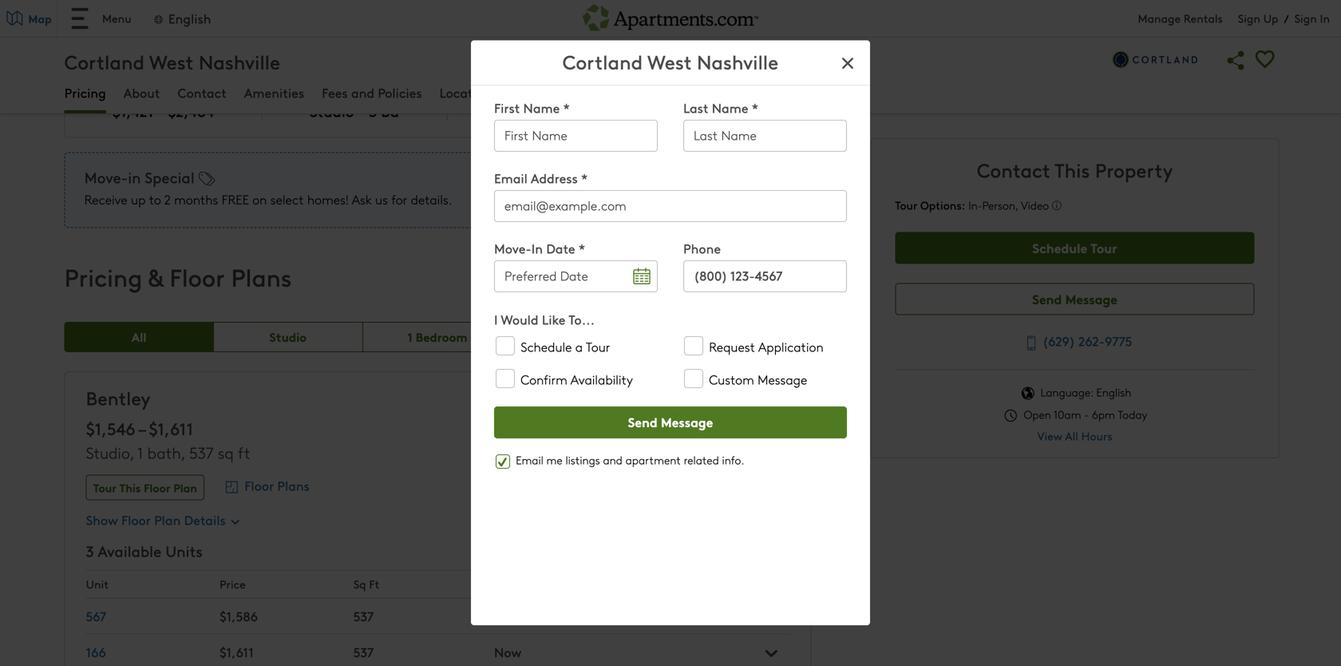 Task type: describe. For each thing, give the bounding box(es) containing it.
studio inside studio button
[[270, 328, 307, 345]]

schedule tour
[[1033, 238, 1118, 257]]

all inside all button
[[132, 328, 147, 345]]

apartment
[[626, 452, 681, 468]]

(43 reviews) link
[[172, 19, 245, 37]]

bedrooms inside bedrooms studio - 3 bd
[[310, 81, 367, 99]]

message inside the i would like to... group
[[758, 371, 808, 388]]

- for studio
[[358, 100, 365, 121]]

1,376
[[692, 100, 727, 121]]

10am
[[1054, 407, 1082, 422]]

- for 1
[[505, 100, 512, 121]]

2 now from the top
[[494, 643, 522, 661]]

0 vertical spatial property management company logo image
[[701, 0, 812, 15]]

points of interest button
[[694, 83, 796, 104]]

2 cortland from the left
[[64, 48, 145, 75]]

contact for contact 'button'
[[178, 83, 227, 101]]

tour this floor plan button
[[86, 475, 204, 501]]

manage rentals link
[[1138, 10, 1239, 26]]

bedroom
[[416, 328, 468, 345]]

contact button
[[178, 83, 227, 104]]

on
[[253, 190, 267, 208]]

pricing for pricing & floor plans
[[64, 260, 142, 293]]

2 , from the left
[[181, 442, 185, 463]]

email@example.com email field
[[494, 190, 847, 222]]

1 inside button
[[408, 328, 413, 345]]

units
[[166, 541, 203, 561]]

2 sign from the left
[[1295, 10, 1318, 26]]

ft
[[369, 576, 380, 592]]

listings
[[566, 452, 600, 468]]

3 available units
[[86, 541, 203, 561]]

select
[[271, 190, 304, 208]]

request
[[709, 338, 756, 355]]

available
[[98, 541, 162, 561]]

sign up link
[[1239, 10, 1279, 26]]

1 inside the bentley $1,546 – $1,611 studio , 1 bath , 537 sq ft
[[137, 442, 143, 463]]

sq inside the bentley $1,546 – $1,611 studio , 1 bath , 537 sq ft
[[218, 442, 234, 463]]

9775
[[1105, 332, 1133, 350]]

cortland west nashville dialog
[[471, 40, 871, 625]]

ask
[[352, 190, 372, 208]]

policies
[[378, 83, 422, 101]]

tour options: in-person,
[[896, 197, 1021, 213]]

3 bedrooms
[[703, 328, 770, 345]]

months
[[174, 190, 218, 208]]

pricing button
[[64, 83, 106, 104]]

transportation button
[[588, 83, 677, 104]]

square feet 537 - 1,376 sq ft
[[654, 81, 764, 121]]

map link
[[0, 0, 58, 37]]

free
[[222, 190, 249, 208]]

this for contact
[[1055, 157, 1091, 183]]

reviews
[[814, 83, 862, 101]]

tour this floor plan
[[93, 480, 197, 496]]

1 bedroom button
[[363, 322, 513, 352]]

and inside button
[[351, 83, 375, 101]]

all button
[[64, 322, 214, 352]]

menu
[[102, 10, 131, 26]]

i would like to... group
[[491, 332, 844, 398]]

send message inside cortland west nashville dialog
[[628, 412, 713, 431]]

nashville inside dialog
[[697, 48, 779, 75]]

$1,611 inside the bentley $1,546 – $1,611 studio , 1 bath , 537 sq ft
[[149, 417, 193, 440]]

2 inside move-in special receive up to 2 months free on select homes! ask us for details.
[[164, 190, 171, 208]]

up
[[1264, 10, 1279, 26]]

(629) 262-9775
[[1043, 332, 1133, 350]]

1 bedroom
[[408, 328, 468, 345]]

view
[[1038, 428, 1063, 444]]

details.
[[411, 190, 452, 208]]

0 vertical spatial send message
[[1033, 290, 1118, 308]]

in
[[128, 167, 141, 187]]

to...
[[569, 310, 595, 328]]

english link
[[152, 9, 211, 27]]

of
[[735, 83, 747, 101]]

/
[[1285, 11, 1290, 26]]

0 vertical spatial plans
[[231, 260, 292, 293]]

send inside cortland west nashville dialog
[[628, 412, 658, 431]]

6pm
[[1092, 407, 1116, 422]]

plans inside floor plans 'button'
[[277, 476, 310, 494]]

schedule for schedule a tour
[[521, 338, 572, 355]]

like
[[542, 310, 566, 328]]

$1,586
[[220, 607, 258, 625]]

share listing image
[[1223, 46, 1251, 75]]

for
[[392, 190, 408, 208]]

fees and policies
[[322, 83, 422, 101]]

$2,464
[[168, 100, 214, 121]]

i would like to...
[[494, 310, 595, 328]]

0 horizontal spatial english
[[168, 9, 211, 27]]

0 vertical spatial send message button
[[896, 283, 1255, 315]]

transportation
[[588, 83, 677, 101]]

pricing & floor plans
[[64, 260, 292, 293]]

and inside dialog
[[603, 452, 623, 468]]

2 nashville from the left
[[199, 48, 280, 75]]

email me listings and apartment related info.
[[516, 452, 745, 468]]

Last Name text field
[[684, 120, 847, 152]]

tour inside button
[[93, 480, 117, 496]]

tour inside the i would like to... group
[[586, 338, 611, 355]]

(   )   -     telephone field
[[684, 260, 847, 292]]

menu button
[[58, 0, 144, 37]]

bd
[[381, 100, 399, 121]]

open
[[1024, 407, 1052, 422]]

custom
[[709, 371, 755, 388]]

would
[[501, 310, 539, 328]]

sq ft
[[354, 576, 380, 592]]

1 horizontal spatial all
[[1066, 428, 1079, 444]]

amenities button
[[244, 83, 304, 104]]

bathrooms
[[495, 81, 558, 99]]

move-in special receive up to 2 months free on select homes! ask us for details.
[[84, 167, 452, 208]]

2 cortland west nashville from the left
[[64, 48, 280, 75]]

homes!
[[307, 190, 349, 208]]

info.
[[722, 452, 745, 468]]

view all hours
[[1038, 428, 1113, 444]]

studio inside bedrooms studio - 3 bd
[[310, 100, 354, 121]]

cortland inside cortland west nashville dialog
[[563, 48, 643, 75]]



Task type: vqa. For each thing, say whether or not it's contained in the screenshot.
BUILDING PHOTO - COMMON GATES (FURNISHED ROOMS)
no



Task type: locate. For each thing, give the bounding box(es) containing it.
0 horizontal spatial nashville
[[199, 48, 280, 75]]

1 horizontal spatial 3
[[369, 100, 377, 121]]

1 horizontal spatial send message button
[[896, 283, 1255, 315]]

sign left in
[[1295, 10, 1318, 26]]

this inside button
[[119, 480, 141, 496]]

0 vertical spatial $1,611
[[149, 417, 193, 440]]

0 vertical spatial and
[[351, 83, 375, 101]]

today
[[1118, 407, 1148, 422]]

1 horizontal spatial cortland west nashville
[[563, 48, 779, 75]]

floor for plans
[[170, 260, 225, 293]]

0 horizontal spatial cortland
[[64, 48, 145, 75]]

pricing left monthly
[[64, 83, 106, 101]]

0 vertical spatial 2
[[516, 100, 523, 121]]

2 vertical spatial 1
[[137, 442, 143, 463]]

ft inside 'square feet 537 - 1,376 sq ft'
[[751, 100, 764, 121]]

1 horizontal spatial schedule
[[1033, 238, 1088, 257]]

schedule for schedule tour
[[1033, 238, 1088, 257]]

1 sign from the left
[[1239, 10, 1261, 26]]

message down application
[[758, 371, 808, 388]]

schedule down i would like to...
[[521, 338, 572, 355]]

0 horizontal spatial sq
[[218, 442, 234, 463]]

1 horizontal spatial bedrooms
[[563, 328, 621, 345]]

plan
[[174, 480, 197, 496]]

1 horizontal spatial message
[[758, 371, 808, 388]]

schedule a tour
[[521, 338, 611, 355]]

reviews)
[[195, 19, 245, 37]]

0 horizontal spatial contact
[[178, 83, 227, 101]]

sq right 1,376
[[731, 100, 747, 121]]

0 vertical spatial english
[[168, 9, 211, 27]]

send message button up (629) 262-9775 link
[[896, 283, 1255, 315]]

1 vertical spatial contact
[[977, 157, 1051, 183]]

west
[[648, 48, 692, 75], [149, 48, 194, 75]]

i
[[494, 310, 498, 328]]

location button
[[440, 83, 492, 104]]

1 vertical spatial 2
[[164, 190, 171, 208]]

0 vertical spatial 3
[[369, 100, 377, 121]]

1 vertical spatial all
[[1066, 428, 1079, 444]]

1 horizontal spatial english
[[1097, 385, 1132, 400]]

, up the plan
[[181, 442, 185, 463]]

0 horizontal spatial all
[[132, 328, 147, 345]]

availability
[[571, 371, 633, 388]]

0 horizontal spatial 1
[[137, 442, 143, 463]]

email
[[516, 452, 544, 468]]

0 horizontal spatial and
[[351, 83, 375, 101]]

- down square
[[682, 100, 689, 121]]

2 vertical spatial message
[[661, 412, 713, 431]]

cortland west nashville up rent
[[64, 48, 280, 75]]

1 vertical spatial property management company logo image
[[1111, 42, 1200, 77]]

1 vertical spatial english
[[1097, 385, 1132, 400]]

2 bedrooms
[[554, 328, 621, 345]]

west up square
[[648, 48, 692, 75]]

monthly rent $1,421 - $2,464
[[113, 81, 214, 121]]

2 west from the left
[[149, 48, 194, 75]]

property management company logo image
[[701, 0, 812, 15], [1111, 42, 1200, 77]]

3 for 3 bedrooms
[[703, 328, 710, 345]]

sign
[[1239, 10, 1261, 26], [1295, 10, 1318, 26]]

all up bentley
[[132, 328, 147, 345]]

0 vertical spatial pricing
[[64, 83, 106, 101]]

Preferred Date text field
[[494, 260, 658, 292]]

1 horizontal spatial sign
[[1295, 10, 1318, 26]]

in-
[[969, 198, 983, 213]]

send message button up apartment
[[494, 406, 847, 438]]

nashville up "of"
[[697, 48, 779, 75]]

confirm availability
[[521, 371, 633, 388]]

person,
[[983, 198, 1019, 213]]

schedule down more information icon
[[1033, 238, 1088, 257]]

this up more information icon
[[1055, 157, 1091, 183]]

1 cortland from the left
[[563, 48, 643, 75]]

sign in link
[[1295, 10, 1331, 26]]

floor inside button
[[144, 480, 171, 496]]

related
[[684, 452, 719, 468]]

floor plans
[[245, 476, 310, 494]]

4.8
[[150, 19, 169, 37]]

1 vertical spatial send message
[[628, 412, 713, 431]]

1 horizontal spatial ,
[[181, 442, 185, 463]]

1 horizontal spatial 2
[[516, 100, 523, 121]]

1 cortland west nashville from the left
[[563, 48, 779, 75]]

0 horizontal spatial studio
[[86, 442, 130, 463]]

education button
[[509, 83, 570, 104]]

cortland up pricing "button" at the left of page
[[64, 48, 145, 75]]

floor
[[170, 260, 225, 293], [245, 476, 274, 494], [144, 480, 171, 496]]

$1,546
[[86, 417, 135, 440]]

send message up (629) 262-9775 link
[[1033, 290, 1118, 308]]

1 vertical spatial sq
[[218, 442, 234, 463]]

this
[[1055, 157, 1091, 183], [119, 480, 141, 496]]

verified
[[303, 19, 349, 37]]

cortland west nashville up square
[[563, 48, 779, 75]]

2 vertical spatial 3
[[86, 541, 94, 561]]

262-
[[1079, 332, 1105, 350]]

up
[[131, 190, 146, 208]]

ft inside the bentley $1,546 – $1,611 studio , 1 bath , 537 sq ft
[[238, 442, 251, 463]]

$1,611 down $1,586
[[220, 643, 254, 661]]

0 horizontal spatial sign
[[1239, 10, 1261, 26]]

tour inside button
[[1091, 238, 1118, 257]]

sq
[[731, 100, 747, 121], [218, 442, 234, 463]]

0 horizontal spatial 2
[[164, 190, 171, 208]]

1 horizontal spatial contact
[[977, 157, 1051, 183]]

nashville down reviews)
[[199, 48, 280, 75]]

0 vertical spatial send
[[1033, 290, 1062, 308]]

0 horizontal spatial ft
[[238, 442, 251, 463]]

1 horizontal spatial $1,611
[[220, 643, 254, 661]]

apartments.com logo image
[[583, 0, 759, 31]]

1 horizontal spatial nashville
[[697, 48, 779, 75]]

floor for plan
[[144, 480, 171, 496]]

more information image
[[1053, 200, 1062, 210]]

send up (629)
[[1033, 290, 1062, 308]]

0 horizontal spatial west
[[149, 48, 194, 75]]

1 pricing from the top
[[64, 83, 106, 101]]

move-
[[84, 167, 128, 187]]

bedrooms for 2 bedrooms
[[563, 328, 621, 345]]

ba
[[527, 100, 545, 121]]

0 horizontal spatial $1,611
[[149, 417, 193, 440]]

1 vertical spatial 3
[[703, 328, 710, 345]]

cortland west nashville inside dialog
[[563, 48, 779, 75]]

and right listings
[[603, 452, 623, 468]]

floor inside 'button'
[[245, 476, 274, 494]]

2 vertical spatial 2
[[554, 328, 560, 345]]

rentals
[[1184, 10, 1223, 26]]

2 horizontal spatial 3
[[703, 328, 710, 345]]

1 horizontal spatial ft
[[751, 100, 764, 121]]

0 horizontal spatial ,
[[130, 442, 134, 463]]

1 inside the bathrooms 1 - 2 ba
[[495, 100, 501, 121]]

property
[[1096, 157, 1173, 183]]

- inside bedrooms studio - 3 bd
[[358, 100, 365, 121]]

ft right "of"
[[751, 100, 764, 121]]

0 horizontal spatial message
[[661, 412, 713, 431]]

3 bedrooms button
[[662, 322, 812, 352]]

schedule inside the i would like to... group
[[521, 338, 572, 355]]

2 left "ba"
[[516, 100, 523, 121]]

0 vertical spatial this
[[1055, 157, 1091, 183]]

- inside the bathrooms 1 - 2 ba
[[505, 100, 512, 121]]

pricing for pricing "button" at the left of page
[[64, 83, 106, 101]]

1 horizontal spatial send
[[1033, 290, 1062, 308]]

537 inside the bentley $1,546 – $1,611 studio , 1 bath , 537 sq ft
[[189, 442, 214, 463]]

message up related in the bottom of the page
[[661, 412, 713, 431]]

now
[[494, 607, 522, 625], [494, 643, 522, 661]]

1 vertical spatial $1,611
[[220, 643, 254, 661]]

0 horizontal spatial property management company logo image
[[701, 0, 812, 15]]

3 for 3 available units
[[86, 541, 94, 561]]

nashville
[[697, 48, 779, 75], [199, 48, 280, 75]]

2 inside the bathrooms 1 - 2 ba
[[516, 100, 523, 121]]

rent
[[162, 81, 189, 99]]

and right fees
[[351, 83, 375, 101]]

1 vertical spatial send
[[628, 412, 658, 431]]

0 vertical spatial all
[[132, 328, 147, 345]]

contact right about
[[178, 83, 227, 101]]

1 left bedroom
[[408, 328, 413, 345]]

receive
[[84, 190, 128, 208]]

&
[[148, 260, 163, 293]]

0 vertical spatial schedule
[[1033, 238, 1088, 257]]

0 vertical spatial ft
[[751, 100, 764, 121]]

0 vertical spatial studio
[[310, 100, 354, 121]]

2 horizontal spatial studio
[[310, 100, 354, 121]]

this for tour
[[119, 480, 141, 496]]

monthly
[[113, 81, 159, 99]]

First Name text field
[[494, 120, 658, 152]]

- left 6pm
[[1085, 407, 1089, 422]]

1 now from the top
[[494, 607, 522, 625]]

bedrooms
[[310, 81, 367, 99], [563, 328, 621, 345], [713, 328, 770, 345]]

0 horizontal spatial send message
[[628, 412, 713, 431]]

floor plans button
[[222, 475, 310, 501]]

schedule inside button
[[1033, 238, 1088, 257]]

- down rent
[[158, 100, 164, 121]]

about
[[124, 83, 160, 101]]

request application
[[709, 338, 824, 355]]

manage rentals sign up / sign in
[[1138, 10, 1331, 26]]

1 vertical spatial ft
[[238, 442, 251, 463]]

bedrooms inside 2 bedrooms button
[[563, 328, 621, 345]]

send message up apartment
[[628, 412, 713, 431]]

1 horizontal spatial 1
[[408, 328, 413, 345]]

send message button
[[896, 283, 1255, 315], [494, 406, 847, 438]]

- for 10am
[[1085, 407, 1089, 422]]

2 horizontal spatial message
[[1066, 290, 1118, 308]]

0 horizontal spatial 3
[[86, 541, 94, 561]]

language:
[[1041, 385, 1094, 400]]

bentley
[[86, 385, 150, 410]]

studio button
[[214, 322, 363, 352]]

west up rent
[[149, 48, 194, 75]]

- down 'bathrooms'
[[505, 100, 512, 121]]

1 vertical spatial send message button
[[494, 406, 847, 438]]

2 horizontal spatial 2
[[554, 328, 560, 345]]

sq inside 'square feet 537 - 1,376 sq ft'
[[731, 100, 747, 121]]

ft
[[751, 100, 764, 121], [238, 442, 251, 463]]

3 inside 3 bedrooms button
[[703, 328, 710, 345]]

3
[[369, 100, 377, 121], [703, 328, 710, 345], [86, 541, 94, 561]]

0 vertical spatial message
[[1066, 290, 1118, 308]]

application
[[759, 338, 824, 355]]

- inside monthly rent $1,421 - $2,464
[[158, 100, 164, 121]]

all down 10am
[[1066, 428, 1079, 444]]

points
[[694, 83, 731, 101]]

(629)
[[1043, 332, 1076, 350]]

message up "262-"
[[1066, 290, 1118, 308]]

bedrooms for 3 bedrooms
[[713, 328, 770, 345]]

2
[[516, 100, 523, 121], [164, 190, 171, 208], [554, 328, 560, 345]]

1 horizontal spatial send message
[[1033, 290, 1118, 308]]

sq up floor plans 'button'
[[218, 442, 234, 463]]

language: english
[[1038, 385, 1132, 400]]

interest
[[750, 83, 796, 101]]

0 vertical spatial 1
[[495, 100, 501, 121]]

1 vertical spatial this
[[119, 480, 141, 496]]

confirm
[[521, 371, 568, 388]]

2 horizontal spatial 1
[[495, 100, 501, 121]]

1 down 'bathrooms'
[[495, 100, 501, 121]]

2 pricing from the top
[[64, 260, 142, 293]]

contact for contact this property
[[977, 157, 1051, 183]]

0 horizontal spatial send
[[628, 412, 658, 431]]

- left the bd
[[358, 100, 365, 121]]

in
[[1321, 10, 1331, 26]]

1 nashville from the left
[[697, 48, 779, 75]]

3 inside bedrooms studio - 3 bd
[[369, 100, 377, 121]]

fees
[[322, 83, 348, 101]]

special
[[145, 167, 195, 187]]

1 horizontal spatial sq
[[731, 100, 747, 121]]

0 horizontal spatial send message button
[[494, 406, 847, 438]]

–
[[138, 417, 145, 440]]

1 vertical spatial now
[[494, 643, 522, 661]]

floor right &
[[170, 260, 225, 293]]

and
[[351, 83, 375, 101], [603, 452, 623, 468]]

0 vertical spatial sq
[[731, 100, 747, 121]]

bentley $1,546 – $1,611 studio , 1 bath , 537 sq ft
[[86, 385, 251, 463]]

listing
[[352, 19, 392, 37]]

fees and policies button
[[322, 83, 422, 104]]

0 horizontal spatial bedrooms
[[310, 81, 367, 99]]

bath
[[147, 442, 181, 463]]

1 horizontal spatial this
[[1055, 157, 1091, 183]]

send up apartment
[[628, 412, 658, 431]]

, left the bath
[[130, 442, 134, 463]]

send message button inside cortland west nashville dialog
[[494, 406, 847, 438]]

to
[[149, 190, 161, 208]]

custom message
[[709, 371, 808, 388]]

floor right the plan
[[245, 476, 274, 494]]

bedrooms inside 3 bedrooms button
[[713, 328, 770, 345]]

hours
[[1082, 428, 1113, 444]]

1 vertical spatial and
[[603, 452, 623, 468]]

0 horizontal spatial schedule
[[521, 338, 572, 355]]

1 west from the left
[[648, 48, 692, 75]]

1 vertical spatial schedule
[[521, 338, 572, 355]]

sign left up
[[1239, 10, 1261, 26]]

bedrooms studio - 3 bd
[[310, 81, 399, 121]]

english
[[168, 9, 211, 27], [1097, 385, 1132, 400]]

1 , from the left
[[130, 442, 134, 463]]

537 inside 'square feet 537 - 1,376 sq ft'
[[654, 100, 678, 121]]

contact
[[178, 83, 227, 101], [977, 157, 1051, 183]]

west inside dialog
[[648, 48, 692, 75]]

cortland up transportation
[[563, 48, 643, 75]]

pricing left &
[[64, 260, 142, 293]]

2 vertical spatial studio
[[86, 442, 130, 463]]

2 right 'to'
[[164, 190, 171, 208]]

unit
[[86, 576, 109, 592]]

1 horizontal spatial and
[[603, 452, 623, 468]]

schedule tour button
[[896, 232, 1255, 264]]

1 horizontal spatial cortland
[[563, 48, 643, 75]]

2 horizontal spatial bedrooms
[[713, 328, 770, 345]]

2 bedrooms button
[[513, 322, 662, 352]]

studio inside the bentley $1,546 – $1,611 studio , 1 bath , 537 sq ft
[[86, 442, 130, 463]]

contact up person,
[[977, 157, 1051, 183]]

1 vertical spatial 1
[[408, 328, 413, 345]]

0 horizontal spatial this
[[119, 480, 141, 496]]

1 vertical spatial plans
[[277, 476, 310, 494]]

4.8 (43 reviews)
[[150, 19, 245, 37]]

floor left the plan
[[144, 480, 171, 496]]

this left the plan
[[119, 480, 141, 496]]

1 horizontal spatial studio
[[270, 328, 307, 345]]

ft up floor plans 'button'
[[238, 442, 251, 463]]

1 vertical spatial pricing
[[64, 260, 142, 293]]

1 vertical spatial studio
[[270, 328, 307, 345]]

2 inside button
[[554, 328, 560, 345]]

1 horizontal spatial property management company logo image
[[1111, 42, 1200, 77]]

1 left the bath
[[137, 442, 143, 463]]

2 left a
[[554, 328, 560, 345]]

- inside 'square feet 537 - 1,376 sq ft'
[[682, 100, 689, 121]]

(629) 262-9775 link
[[1018, 330, 1133, 354]]

0 vertical spatial contact
[[178, 83, 227, 101]]

0 vertical spatial now
[[494, 607, 522, 625]]

verified listing
[[303, 19, 392, 37]]

$1,611 up the bath
[[149, 417, 193, 440]]



